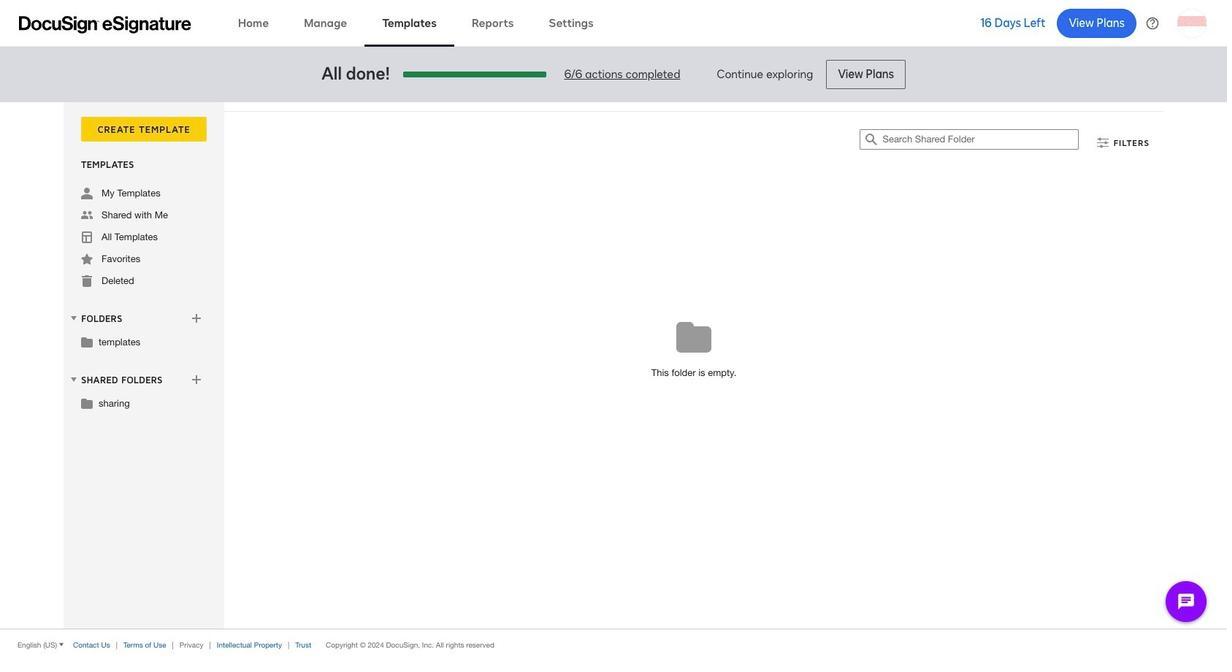 Task type: describe. For each thing, give the bounding box(es) containing it.
more info region
[[0, 629, 1228, 661]]

folder image
[[81, 398, 93, 409]]

trash image
[[81, 276, 93, 287]]

your uploaded profile image image
[[1178, 8, 1207, 38]]

docusign esignature image
[[19, 16, 191, 33]]

secondary navigation region
[[64, 102, 1168, 629]]

Search Shared Folder text field
[[883, 130, 1079, 149]]



Task type: vqa. For each thing, say whether or not it's contained in the screenshot.
use cool 'image'
no



Task type: locate. For each thing, give the bounding box(es) containing it.
templates image
[[81, 232, 93, 243]]

user image
[[81, 188, 93, 200]]

star filled image
[[81, 254, 93, 265]]

view folders image
[[68, 313, 80, 324]]

view shared folders image
[[68, 374, 80, 386]]

shared image
[[81, 210, 93, 221]]

folder image
[[81, 336, 93, 348]]



